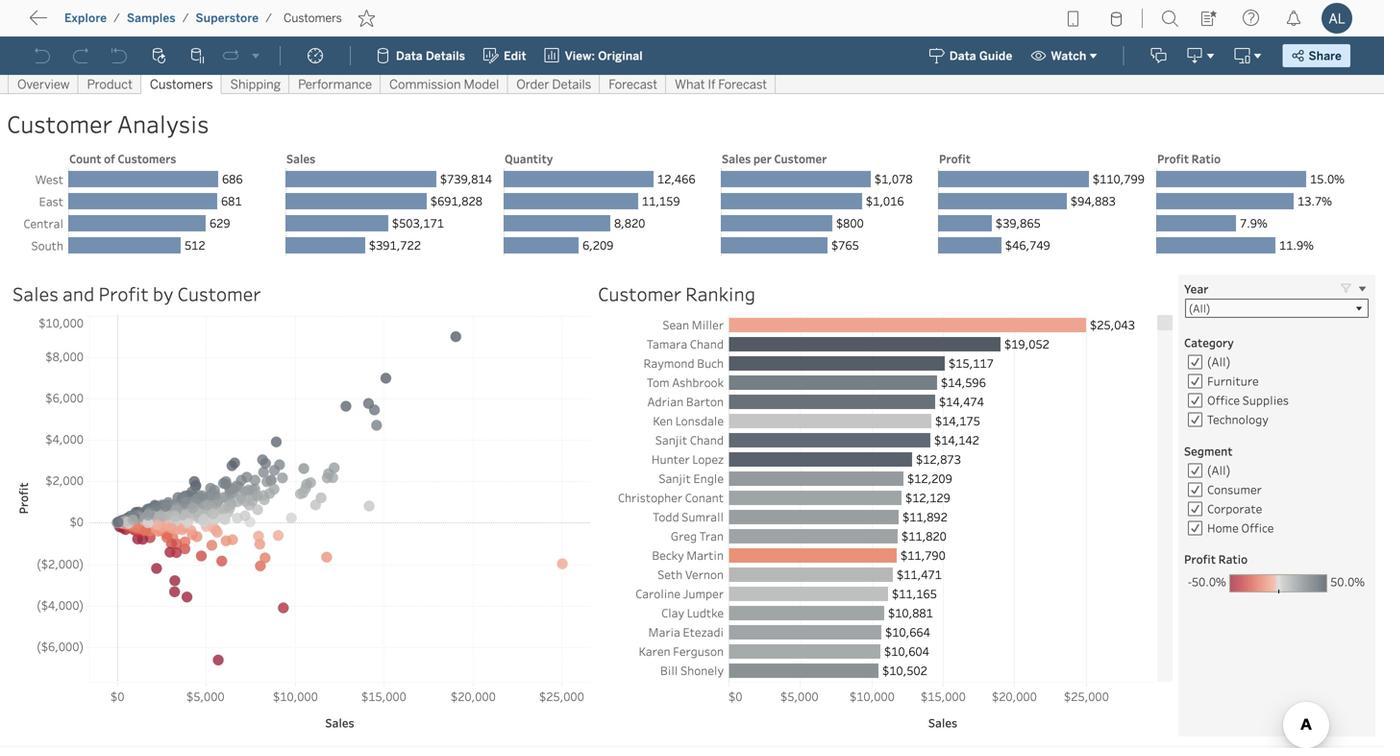 Task type: vqa. For each thing, say whether or not it's contained in the screenshot.
3rd "/" from the left
yes



Task type: describe. For each thing, give the bounding box(es) containing it.
explore / samples / superstore /
[[64, 11, 272, 25]]

1 / from the left
[[114, 11, 120, 25]]

samples
[[127, 11, 176, 25]]

skip to content link
[[46, 11, 196, 37]]

explore link
[[63, 10, 108, 26]]

3 / from the left
[[266, 11, 272, 25]]

explore
[[64, 11, 107, 25]]

content
[[106, 15, 165, 33]]



Task type: locate. For each thing, give the bounding box(es) containing it.
/ right samples link
[[182, 11, 189, 25]]

0 horizontal spatial /
[[114, 11, 120, 25]]

/ right to
[[114, 11, 120, 25]]

/
[[114, 11, 120, 25], [182, 11, 189, 25], [266, 11, 272, 25]]

superstore link
[[195, 10, 260, 26]]

skip to content
[[50, 15, 165, 33]]

2 / from the left
[[182, 11, 189, 25]]

superstore
[[196, 11, 259, 25]]

customers element
[[278, 11, 348, 25]]

skip
[[50, 15, 83, 33]]

to
[[86, 15, 102, 33]]

samples link
[[126, 10, 177, 26]]

1 horizontal spatial /
[[182, 11, 189, 25]]

2 horizontal spatial /
[[266, 11, 272, 25]]

customers
[[284, 11, 342, 25]]

/ right superstore
[[266, 11, 272, 25]]



